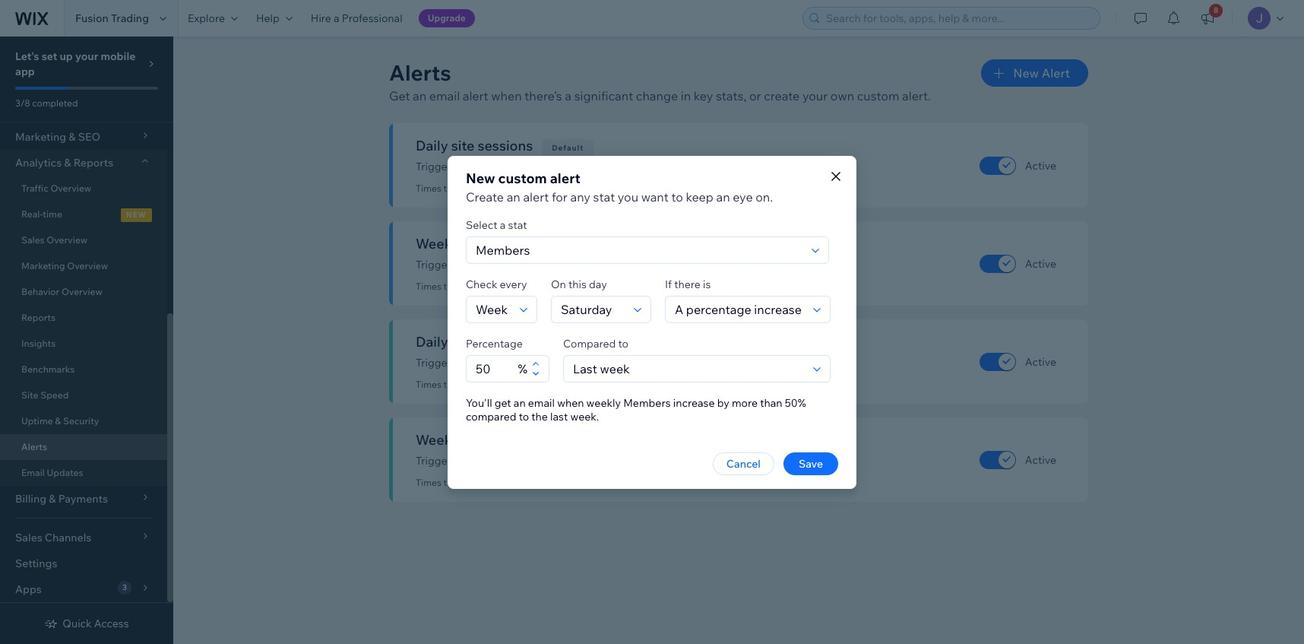 Task type: vqa. For each thing, say whether or not it's contained in the screenshot.
rightmost Twism
no



Task type: describe. For each thing, give the bounding box(es) containing it.
active for weekly site sessions
[[1026, 257, 1057, 270]]

quick
[[63, 617, 92, 630]]

4 active from the top
[[1026, 453, 1057, 466]]

key
[[694, 88, 713, 103]]

3/8 completed
[[15, 97, 78, 109]]

sales overview link
[[0, 227, 167, 253]]

a for professional
[[334, 11, 340, 25]]

mobile
[[101, 49, 136, 63]]

behavior
[[21, 286, 59, 297]]

reports inside popup button
[[74, 156, 113, 170]]

times triggered: never triggered for daily total sales
[[416, 379, 554, 390]]

sessions. for daily site sessions
[[607, 160, 652, 173]]

trigger: for weekly site sessions
[[416, 258, 454, 271]]

a inside 'alerts get an email alert when there's a significant change in key stats, or create your own custom alert.'
[[565, 88, 572, 103]]

insights
[[21, 338, 56, 349]]

app
[[15, 65, 35, 78]]

security
[[63, 415, 99, 427]]

hire
[[311, 11, 331, 25]]

significant inside 'alerts get an email alert when there's a significant change in key stats, or create your own custom alert.'
[[575, 88, 634, 103]]

trading
[[111, 11, 149, 25]]

daily site sessions
[[416, 137, 533, 154]]

custom inside new custom alert create an alert for any stat you want to keep an eye on.
[[498, 169, 547, 187]]

settings link
[[0, 551, 167, 576]]

trigger: inside weekly total sales trigger: significant change in weekly total sales.
[[416, 454, 454, 468]]

increase
[[673, 396, 715, 409]]

analytics
[[15, 156, 62, 170]]

an inside you'll get an email when weekly members increase by more than 50% compared to the last week.
[[514, 396, 526, 409]]

compared
[[563, 336, 616, 350]]

On this day field
[[557, 296, 630, 322]]

updates
[[47, 467, 83, 478]]

analytics & reports button
[[0, 150, 167, 176]]

more
[[732, 396, 758, 409]]

than
[[760, 396, 783, 409]]

site up "create"
[[451, 137, 475, 154]]

get
[[389, 88, 410, 103]]

email updates link
[[0, 460, 167, 486]]

total up percentage text field
[[451, 333, 481, 351]]

traffic overview link
[[0, 176, 167, 202]]

new
[[126, 210, 147, 220]]

daily total sales
[[416, 333, 517, 351]]

triggered: for daily total sales
[[444, 379, 486, 390]]

benchmarks link
[[0, 357, 167, 382]]

4 times triggered: never triggered from the top
[[416, 477, 554, 488]]

weekly for weekly total sales trigger: significant change in weekly total sales.
[[416, 431, 463, 449]]

significant for weekly site sessions
[[457, 258, 508, 271]]

insights link
[[0, 331, 167, 357]]

reports link
[[0, 305, 167, 331]]

upgrade button
[[419, 9, 475, 27]]

weekly site sessions
[[416, 235, 548, 252]]

compared
[[466, 409, 517, 423]]

fusion
[[75, 11, 109, 25]]

change for weekly site sessions
[[511, 258, 547, 271]]

change inside 'alerts get an email alert when there's a significant change in key stats, or create your own custom alert.'
[[636, 88, 678, 103]]

time
[[43, 208, 62, 220]]

email for alerts
[[429, 88, 460, 103]]

real-
[[21, 208, 43, 220]]

sales for weekly
[[499, 431, 532, 449]]

to inside new custom alert create an alert for any stat you want to keep an eye on.
[[672, 189, 683, 204]]

in inside 'alerts get an email alert when there's a significant change in key stats, or create your own custom alert.'
[[681, 88, 691, 103]]

help button
[[247, 0, 302, 36]]

4 triggered from the top
[[514, 477, 554, 488]]

8 button
[[1192, 0, 1225, 36]]

help
[[256, 11, 280, 25]]

real-time
[[21, 208, 62, 220]]

default for daily total sales
[[536, 339, 568, 349]]

new for custom
[[466, 169, 495, 187]]

when inside you'll get an email when weekly members increase by more than 50% compared to the last week.
[[557, 396, 584, 409]]

& for analytics
[[64, 156, 71, 170]]

1 horizontal spatial alert
[[523, 189, 549, 204]]

significant for daily site sessions
[[457, 160, 508, 173]]

never for daily total sales
[[488, 379, 512, 390]]

want
[[642, 189, 669, 204]]

when inside 'alerts get an email alert when there's a significant change in key stats, or create your own custom alert.'
[[491, 88, 522, 103]]

every
[[500, 277, 527, 291]]

overview for sales overview
[[47, 234, 88, 246]]

any
[[571, 189, 591, 204]]

3/8
[[15, 97, 30, 109]]

save
[[799, 457, 824, 470]]

Check every field
[[471, 296, 516, 322]]

create
[[466, 189, 504, 204]]

stat inside new custom alert create an alert for any stat you want to keep an eye on.
[[593, 189, 615, 204]]

you'll
[[466, 396, 492, 409]]

triggered: for weekly site sessions
[[444, 281, 486, 292]]

default for daily site sessions
[[552, 143, 584, 153]]

upgrade
[[428, 12, 466, 24]]

site up "any"
[[587, 160, 605, 173]]

4 times from the top
[[416, 477, 442, 488]]

is
[[703, 277, 711, 291]]

0 vertical spatial sales.
[[612, 356, 639, 370]]

benchmarks
[[21, 363, 75, 375]]

triggered for daily total sales
[[514, 379, 554, 390]]

in inside weekly total sales trigger: significant change in weekly total sales.
[[550, 454, 559, 468]]

this
[[569, 277, 587, 291]]

alerts for alerts get an email alert when there's a significant change in key stats, or create your own custom alert.
[[389, 59, 452, 86]]

last
[[551, 409, 568, 423]]

if there is
[[665, 277, 711, 291]]

get
[[495, 396, 511, 409]]

change for daily total sales
[[511, 356, 547, 370]]

marketing overview link
[[0, 253, 167, 279]]

default for weekly site sessions
[[567, 241, 599, 251]]

change for daily site sessions
[[511, 160, 547, 173]]

the
[[532, 409, 548, 423]]

cancel button
[[713, 452, 775, 475]]

1 vertical spatial alert
[[550, 169, 581, 187]]

sales
[[21, 234, 45, 246]]

sessions. for weekly site sessions
[[618, 258, 663, 271]]

daily for sessions
[[561, 160, 585, 173]]

Percentage text field
[[471, 355, 518, 381]]

alert inside 'alerts get an email alert when there's a significant change in key stats, or create your own custom alert.'
[[463, 88, 489, 103]]

keep
[[686, 189, 714, 204]]

select
[[466, 218, 498, 232]]

if
[[665, 277, 672, 291]]

access
[[94, 617, 129, 630]]

trigger: significant change in weekly site sessions.
[[416, 258, 663, 271]]

1 vertical spatial stat
[[508, 218, 527, 232]]

new custom alert create an alert for any stat you want to keep an eye on.
[[466, 169, 773, 204]]

by
[[718, 396, 730, 409]]

your inside 'alerts get an email alert when there's a significant change in key stats, or create your own custom alert.'
[[803, 88, 828, 103]]

explore
[[188, 11, 225, 25]]

weekly for weekly site sessions
[[416, 235, 463, 252]]

email
[[21, 467, 45, 478]]



Task type: locate. For each thing, give the bounding box(es) containing it.
1 vertical spatial email
[[528, 396, 555, 409]]

significant inside weekly total sales trigger: significant change in weekly total sales.
[[457, 454, 508, 468]]

a right hire
[[334, 11, 340, 25]]

1 horizontal spatial a
[[500, 218, 506, 232]]

new inside new custom alert create an alert for any stat you want to keep an eye on.
[[466, 169, 495, 187]]

sales. down compared to
[[612, 356, 639, 370]]

quick access
[[63, 617, 129, 630]]

2 horizontal spatial alert
[[550, 169, 581, 187]]

3 triggered: from the top
[[444, 379, 486, 390]]

1 vertical spatial sales
[[499, 431, 532, 449]]

email inside you'll get an email when weekly members increase by more than 50% compared to the last week.
[[528, 396, 555, 409]]

never
[[488, 182, 512, 194], [488, 281, 512, 292], [488, 379, 512, 390], [488, 477, 512, 488]]

2 trigger: from the top
[[416, 258, 454, 271]]

significant up check
[[457, 258, 508, 271]]

1 triggered: from the top
[[444, 182, 486, 194]]

site speed link
[[0, 382, 167, 408]]

1 vertical spatial to
[[619, 336, 629, 350]]

when right the the
[[557, 396, 584, 409]]

quick access button
[[44, 617, 129, 630]]

in left key
[[681, 88, 691, 103]]

0 horizontal spatial alerts
[[21, 441, 47, 452]]

0 vertical spatial sales
[[484, 333, 517, 351]]

to right 'compared'
[[619, 336, 629, 350]]

trigger:
[[416, 160, 454, 173], [416, 258, 454, 271], [416, 356, 454, 370], [416, 454, 454, 468]]

& right uptime
[[55, 415, 61, 427]]

significant right there's
[[575, 88, 634, 103]]

in for daily total sales
[[550, 356, 559, 370]]

3 times triggered: never triggered from the top
[[416, 379, 554, 390]]

0 vertical spatial default
[[552, 143, 584, 153]]

for
[[552, 189, 568, 204]]

trigger: significant change in daily total sales.
[[416, 356, 639, 370]]

daily down 'compared'
[[561, 356, 585, 370]]

your inside "let's set up your mobile app"
[[75, 49, 98, 63]]

0 horizontal spatial reports
[[21, 312, 56, 323]]

0 vertical spatial weekly
[[561, 258, 596, 271]]

triggered down %
[[514, 379, 554, 390]]

there
[[675, 277, 701, 291]]

0 vertical spatial alert
[[463, 88, 489, 103]]

0 horizontal spatial to
[[519, 409, 529, 423]]

behavior overview
[[21, 286, 102, 297]]

trigger: for daily site sessions
[[416, 160, 454, 173]]

0 horizontal spatial a
[[334, 11, 340, 25]]

0 vertical spatial new
[[1014, 65, 1040, 81]]

custom up "create"
[[498, 169, 547, 187]]

a for stat
[[500, 218, 506, 232]]

on
[[551, 277, 566, 291]]

0 horizontal spatial your
[[75, 49, 98, 63]]

new inside "button"
[[1014, 65, 1040, 81]]

triggered down trigger: significant change in weekly site sessions.
[[514, 281, 554, 292]]

1 horizontal spatial new
[[1014, 65, 1040, 81]]

site up day
[[598, 258, 616, 271]]

members
[[624, 396, 671, 409]]

an inside 'alerts get an email alert when there's a significant change in key stats, or create your own custom alert.'
[[413, 88, 427, 103]]

weekly
[[561, 258, 596, 271], [587, 396, 621, 409], [561, 454, 596, 468]]

1 triggered from the top
[[514, 182, 554, 194]]

1 daily from the top
[[561, 160, 585, 173]]

0 vertical spatial a
[[334, 11, 340, 25]]

to inside you'll get an email when weekly members increase by more than 50% compared to the last week.
[[519, 409, 529, 423]]

1 vertical spatial reports
[[21, 312, 56, 323]]

a right select
[[500, 218, 506, 232]]

to
[[672, 189, 683, 204], [619, 336, 629, 350], [519, 409, 529, 423]]

sessions for daily site sessions
[[478, 137, 533, 154]]

1 vertical spatial new
[[466, 169, 495, 187]]

0 horizontal spatial email
[[429, 88, 460, 103]]

3 active from the top
[[1026, 355, 1057, 368]]

0 vertical spatial stat
[[593, 189, 615, 204]]

behavior overview link
[[0, 279, 167, 305]]

4 triggered: from the top
[[444, 477, 486, 488]]

sidebar element
[[0, 0, 173, 644]]

hire a professional
[[311, 11, 403, 25]]

total
[[451, 333, 481, 351], [587, 356, 609, 370], [466, 431, 496, 449], [598, 454, 621, 468]]

new for alert
[[1014, 65, 1040, 81]]

overview for behavior overview
[[62, 286, 102, 297]]

never up get
[[488, 379, 512, 390]]

a right there's
[[565, 88, 572, 103]]

site
[[451, 137, 475, 154], [587, 160, 605, 173], [466, 235, 490, 252], [598, 258, 616, 271]]

0 vertical spatial sessions
[[478, 137, 533, 154]]

significant for daily total sales
[[457, 356, 508, 370]]

marketing overview
[[21, 260, 108, 271]]

an
[[413, 88, 427, 103], [507, 189, 521, 204], [717, 189, 730, 204], [514, 396, 526, 409]]

0 horizontal spatial alert
[[463, 88, 489, 103]]

site
[[21, 389, 38, 401]]

in for daily site sessions
[[550, 160, 559, 173]]

sessions
[[478, 137, 533, 154], [493, 235, 548, 252]]

1 horizontal spatial reports
[[74, 156, 113, 170]]

sales up percentage text field
[[484, 333, 517, 351]]

there's
[[525, 88, 562, 103]]

marketing
[[21, 260, 65, 271]]

0 vertical spatial alerts
[[389, 59, 452, 86]]

0 vertical spatial email
[[429, 88, 460, 103]]

when
[[491, 88, 522, 103], [557, 396, 584, 409]]

let's
[[15, 49, 39, 63]]

custom right the own
[[858, 88, 900, 103]]

1 horizontal spatial custom
[[858, 88, 900, 103]]

1 vertical spatial default
[[567, 241, 599, 251]]

alerts for alerts
[[21, 441, 47, 452]]

default up trigger: significant change in daily total sales.
[[536, 339, 568, 349]]

significant down percentage
[[457, 356, 508, 370]]

Compared to field
[[569, 355, 809, 381]]

hire a professional link
[[302, 0, 412, 36]]

never up check every field
[[488, 281, 512, 292]]

2 times from the top
[[416, 281, 442, 292]]

daily
[[416, 137, 448, 154], [416, 333, 448, 351]]

alerts up get
[[389, 59, 452, 86]]

change down daily site sessions
[[511, 160, 547, 173]]

stat right select
[[508, 218, 527, 232]]

1 trigger: from the top
[[416, 160, 454, 173]]

1 active from the top
[[1026, 159, 1057, 172]]

never down weekly total sales trigger: significant change in weekly total sales.
[[488, 477, 512, 488]]

0 vertical spatial to
[[672, 189, 683, 204]]

times for daily site sessions
[[416, 182, 442, 194]]

0 vertical spatial daily
[[416, 137, 448, 154]]

default up trigger: significant change in daily site sessions.
[[552, 143, 584, 153]]

compared to
[[563, 336, 629, 350]]

traffic
[[21, 182, 48, 194]]

weekly inside you'll get an email when weekly members increase by more than 50% compared to the last week.
[[587, 396, 621, 409]]

triggered: up select
[[444, 182, 486, 194]]

Search for tools, apps, help & more... field
[[822, 8, 1096, 29]]

triggered
[[514, 182, 554, 194], [514, 281, 554, 292], [514, 379, 554, 390], [514, 477, 554, 488]]

daily for sales
[[561, 356, 585, 370]]

2 daily from the top
[[561, 356, 585, 370]]

active
[[1026, 159, 1057, 172], [1026, 257, 1057, 270], [1026, 355, 1057, 368], [1026, 453, 1057, 466]]

times triggered: never triggered for daily site sessions
[[416, 182, 554, 194]]

2 triggered from the top
[[514, 281, 554, 292]]

1 horizontal spatial your
[[803, 88, 828, 103]]

4 never from the top
[[488, 477, 512, 488]]

sales. inside weekly total sales trigger: significant change in weekly total sales.
[[623, 454, 651, 468]]

weekly left members
[[587, 396, 621, 409]]

new
[[1014, 65, 1040, 81], [466, 169, 495, 187]]

check
[[466, 277, 498, 291]]

2 daily from the top
[[416, 333, 448, 351]]

0 vertical spatial when
[[491, 88, 522, 103]]

times triggered: never triggered up select
[[416, 182, 554, 194]]

triggered:
[[444, 182, 486, 194], [444, 281, 486, 292], [444, 379, 486, 390], [444, 477, 486, 488]]

2 triggered: from the top
[[444, 281, 486, 292]]

times for daily total sales
[[416, 379, 442, 390]]

alerts inside 'alerts get an email alert when there's a significant change in key stats, or create your own custom alert.'
[[389, 59, 452, 86]]

reports up traffic overview link
[[74, 156, 113, 170]]

alert left for
[[523, 189, 549, 204]]

& up traffic overview
[[64, 156, 71, 170]]

settings
[[15, 557, 57, 570]]

0 horizontal spatial &
[[55, 415, 61, 427]]

times triggered: never triggered down weekly total sales trigger: significant change in weekly total sales.
[[416, 477, 554, 488]]

1 never from the top
[[488, 182, 512, 194]]

sales inside weekly total sales trigger: significant change in weekly total sales.
[[499, 431, 532, 449]]

0 horizontal spatial custom
[[498, 169, 547, 187]]

day
[[589, 277, 607, 291]]

total down compared
[[466, 431, 496, 449]]

daily for daily site sessions
[[416, 137, 448, 154]]

weekly down week.
[[561, 454, 596, 468]]

2 never from the top
[[488, 281, 512, 292]]

1 vertical spatial daily
[[561, 356, 585, 370]]

overview for marketing overview
[[67, 260, 108, 271]]

new up "create"
[[466, 169, 495, 187]]

1 times triggered: never triggered from the top
[[416, 182, 554, 194]]

in right %
[[550, 356, 559, 370]]

1 horizontal spatial stat
[[593, 189, 615, 204]]

or
[[750, 88, 762, 103]]

change
[[636, 88, 678, 103], [511, 160, 547, 173], [511, 258, 547, 271], [511, 356, 547, 370], [511, 454, 547, 468]]

change down percentage
[[511, 356, 547, 370]]

in up for
[[550, 160, 559, 173]]

stat right "any"
[[593, 189, 615, 204]]

analytics & reports
[[15, 156, 113, 170]]

& for uptime
[[55, 415, 61, 427]]

2 vertical spatial alert
[[523, 189, 549, 204]]

your left the own
[[803, 88, 828, 103]]

sales
[[484, 333, 517, 351], [499, 431, 532, 449]]

2 times triggered: never triggered from the top
[[416, 281, 554, 292]]

speed
[[40, 389, 69, 401]]

1 daily from the top
[[416, 137, 448, 154]]

0 vertical spatial daily
[[561, 160, 585, 173]]

times triggered: never triggered up check every field
[[416, 281, 554, 292]]

when left there's
[[491, 88, 522, 103]]

Select a stat field
[[471, 237, 808, 263]]

triggered down weekly total sales trigger: significant change in weekly total sales.
[[514, 477, 554, 488]]

If there is field
[[671, 296, 809, 322]]

triggered for weekly site sessions
[[514, 281, 554, 292]]

& inside popup button
[[64, 156, 71, 170]]

reports up insights
[[21, 312, 56, 323]]

times for weekly site sessions
[[416, 281, 442, 292]]

daily for daily total sales
[[416, 333, 448, 351]]

2 vertical spatial to
[[519, 409, 529, 423]]

1 vertical spatial sales.
[[623, 454, 651, 468]]

a
[[334, 11, 340, 25], [565, 88, 572, 103], [500, 218, 506, 232]]

3 times from the top
[[416, 379, 442, 390]]

week.
[[571, 409, 599, 423]]

trigger: for daily total sales
[[416, 356, 454, 370]]

active for daily site sessions
[[1026, 159, 1057, 172]]

8
[[1214, 5, 1219, 15]]

sessions up trigger: significant change in weekly site sessions.
[[493, 235, 548, 252]]

overview down marketing overview link
[[62, 286, 102, 297]]

weekly inside weekly total sales trigger: significant change in weekly total sales.
[[416, 431, 463, 449]]

triggered down trigger: significant change in daily site sessions.
[[514, 182, 554, 194]]

1 horizontal spatial when
[[557, 396, 584, 409]]

sessions up trigger: significant change in daily site sessions.
[[478, 137, 533, 154]]

your right "up" in the left top of the page
[[75, 49, 98, 63]]

overview for traffic overview
[[50, 182, 91, 194]]

3 trigger: from the top
[[416, 356, 454, 370]]

triggered for daily site sessions
[[514, 182, 554, 194]]

in for weekly site sessions
[[550, 258, 559, 271]]

change down the the
[[511, 454, 547, 468]]

daily up "any"
[[561, 160, 585, 173]]

overview down sales overview link
[[67, 260, 108, 271]]

1 vertical spatial your
[[803, 88, 828, 103]]

weekly up this
[[561, 258, 596, 271]]

new alert button
[[982, 59, 1089, 87]]

default
[[552, 143, 584, 153], [567, 241, 599, 251], [536, 339, 568, 349]]

total down compared to
[[587, 356, 609, 370]]

traffic overview
[[21, 182, 91, 194]]

alerts inside the 'sidebar' element
[[21, 441, 47, 452]]

weekly inside weekly total sales trigger: significant change in weekly total sales.
[[561, 454, 596, 468]]

never for daily site sessions
[[488, 182, 512, 194]]

alerts up 'email'
[[21, 441, 47, 452]]

times triggered: never triggered for weekly site sessions
[[416, 281, 554, 292]]

own
[[831, 88, 855, 103]]

1 horizontal spatial alerts
[[389, 59, 452, 86]]

2 vertical spatial a
[[500, 218, 506, 232]]

times triggered: never triggered up you'll
[[416, 379, 554, 390]]

alert
[[1042, 65, 1071, 81]]

2 horizontal spatial a
[[565, 88, 572, 103]]

create
[[764, 88, 800, 103]]

sales.
[[612, 356, 639, 370], [623, 454, 651, 468]]

1 vertical spatial a
[[565, 88, 572, 103]]

default up on this day
[[567, 241, 599, 251]]

1 horizontal spatial email
[[528, 396, 555, 409]]

stats,
[[716, 88, 747, 103]]

0 vertical spatial your
[[75, 49, 98, 63]]

triggered: up check every field
[[444, 281, 486, 292]]

sessions for weekly site sessions
[[493, 235, 548, 252]]

email updates
[[21, 467, 83, 478]]

email for you'll
[[528, 396, 555, 409]]

3 triggered from the top
[[514, 379, 554, 390]]

1 horizontal spatial to
[[619, 336, 629, 350]]

to left the the
[[519, 409, 529, 423]]

1 vertical spatial alerts
[[21, 441, 47, 452]]

never up select a stat
[[488, 182, 512, 194]]

alert up daily site sessions
[[463, 88, 489, 103]]

a inside 'link'
[[334, 11, 340, 25]]

0 vertical spatial sessions.
[[607, 160, 652, 173]]

in up on
[[550, 258, 559, 271]]

4 trigger: from the top
[[416, 454, 454, 468]]

2 active from the top
[[1026, 257, 1057, 270]]

2 vertical spatial weekly
[[561, 454, 596, 468]]

overview up marketing overview
[[47, 234, 88, 246]]

0 vertical spatial reports
[[74, 156, 113, 170]]

save button
[[784, 452, 839, 475]]

overview down the "analytics & reports"
[[50, 182, 91, 194]]

sales. down you'll get an email when weekly members increase by more than 50% compared to the last week.
[[623, 454, 651, 468]]

1 times from the top
[[416, 182, 442, 194]]

check every
[[466, 277, 527, 291]]

eye
[[733, 189, 753, 204]]

1 vertical spatial weekly
[[587, 396, 621, 409]]

0 horizontal spatial when
[[491, 88, 522, 103]]

2 horizontal spatial to
[[672, 189, 683, 204]]

1 vertical spatial when
[[557, 396, 584, 409]]

completed
[[32, 97, 78, 109]]

2 weekly from the top
[[416, 431, 463, 449]]

triggered: up you'll
[[444, 379, 486, 390]]

site down select
[[466, 235, 490, 252]]

triggered: for daily site sessions
[[444, 182, 486, 194]]

triggered: down compared
[[444, 477, 486, 488]]

0 vertical spatial &
[[64, 156, 71, 170]]

new left alert
[[1014, 65, 1040, 81]]

let's set up your mobile app
[[15, 49, 136, 78]]

you
[[618, 189, 639, 204]]

to right "want"
[[672, 189, 683, 204]]

sales down compared
[[499, 431, 532, 449]]

on.
[[756, 189, 773, 204]]

uptime & security
[[21, 415, 99, 427]]

weekly total sales trigger: significant change in weekly total sales.
[[416, 431, 651, 468]]

50%
[[785, 396, 807, 409]]

1 vertical spatial daily
[[416, 333, 448, 351]]

2 vertical spatial default
[[536, 339, 568, 349]]

1 vertical spatial custom
[[498, 169, 547, 187]]

fusion trading
[[75, 11, 149, 25]]

1 vertical spatial &
[[55, 415, 61, 427]]

0 vertical spatial custom
[[858, 88, 900, 103]]

never for weekly site sessions
[[488, 281, 512, 292]]

alerts get an email alert when there's a significant change in key stats, or create your own custom alert.
[[389, 59, 931, 103]]

email inside 'alerts get an email alert when there's a significant change in key stats, or create your own custom alert.'
[[429, 88, 460, 103]]

total down week.
[[598, 454, 621, 468]]

0 horizontal spatial stat
[[508, 218, 527, 232]]

1 vertical spatial sessions.
[[618, 258, 663, 271]]

1 vertical spatial weekly
[[416, 431, 463, 449]]

significant down daily site sessions
[[457, 160, 508, 173]]

alert up for
[[550, 169, 581, 187]]

0 horizontal spatial new
[[466, 169, 495, 187]]

custom inside 'alerts get an email alert when there's a significant change in key stats, or create your own custom alert.'
[[858, 88, 900, 103]]

alerts link
[[0, 434, 167, 460]]

change left key
[[636, 88, 678, 103]]

select a stat
[[466, 218, 527, 232]]

1 horizontal spatial &
[[64, 156, 71, 170]]

significant down compared
[[457, 454, 508, 468]]

change up every
[[511, 258, 547, 271]]

change inside weekly total sales trigger: significant change in weekly total sales.
[[511, 454, 547, 468]]

sales for daily
[[484, 333, 517, 351]]

cancel
[[727, 457, 761, 470]]

set
[[42, 49, 57, 63]]

new alert
[[1014, 65, 1071, 81]]

in down last
[[550, 454, 559, 468]]

active for daily total sales
[[1026, 355, 1057, 368]]

3 never from the top
[[488, 379, 512, 390]]

1 vertical spatial sessions
[[493, 235, 548, 252]]

up
[[60, 49, 73, 63]]

alert.
[[903, 88, 931, 103]]

1 weekly from the top
[[416, 235, 463, 252]]

0 vertical spatial weekly
[[416, 235, 463, 252]]



